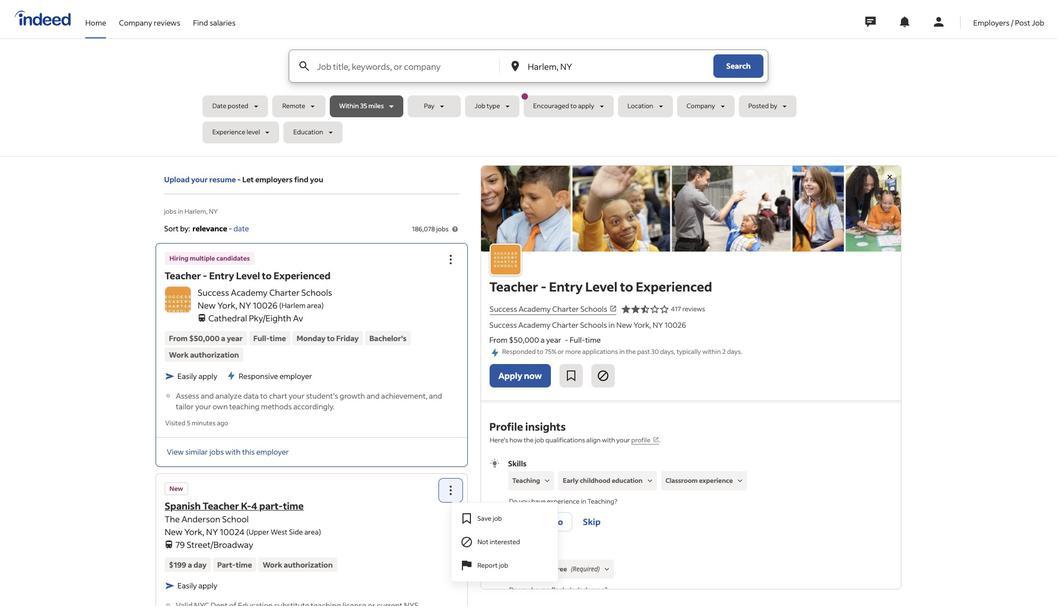 Task type: vqa. For each thing, say whether or not it's contained in the screenshot.
top my
no



Task type: describe. For each thing, give the bounding box(es) containing it.
own
[[213, 402, 228, 412]]

days.
[[728, 347, 743, 355]]

the anderson school new york, ny 10024 ( upper west side area )
[[165, 513, 321, 537]]

past
[[638, 347, 650, 355]]

classroom
[[666, 477, 698, 484]]

teaching inside button
[[513, 477, 541, 484]]

1 vertical spatial success
[[490, 304, 517, 314]]

0 horizontal spatial the
[[524, 436, 534, 444]]

york, inside the anderson school new york, ny 10024 ( upper west side area )
[[184, 526, 204, 537]]

k-
[[241, 499, 251, 512]]

accordingly.
[[293, 402, 335, 412]]

have for a
[[532, 586, 546, 594]]

1 horizontal spatial teacher - entry level to experienced
[[490, 278, 713, 295]]

new inside the anderson school new york, ny 10024 ( upper west side area )
[[165, 526, 183, 537]]

time up applications
[[586, 335, 601, 345]]

0 vertical spatial job
[[535, 436, 544, 444]]

from for from $50,000 a year - full-time
[[490, 335, 508, 345]]

success for new
[[198, 287, 229, 298]]

0 vertical spatial you
[[310, 174, 323, 184]]

bachelor's for bachelor's degree (required)
[[513, 565, 545, 573]]

1 vertical spatial academy
[[519, 304, 551, 314]]

notifications unread count 0 image
[[899, 15, 911, 28]]

a down the bachelor's degree (required)
[[547, 586, 551, 594]]

- left let
[[238, 174, 241, 184]]

to up 2.5 out of 5 stars. link to 417 company reviews (opens in a new tab) image
[[621, 278, 634, 295]]

missing qualification image for teaching
[[543, 476, 552, 486]]

education
[[293, 128, 323, 136]]

2.5 out of 5 stars. link to 417 company reviews (opens in a new tab) image
[[621, 303, 669, 315]]

1 easily from the top
[[177, 371, 197, 381]]

- up success academy charter schools
[[541, 278, 547, 295]]

in up responded to 75% or more applications in the past 30 days, typically within 2 days.
[[609, 320, 615, 330]]

candidates
[[216, 254, 250, 262]]

year for from $50,000 a year
[[227, 333, 243, 343]]

your right "chart"
[[289, 391, 305, 401]]

area inside the anderson school new york, ny 10024 ( upper west side area )
[[304, 527, 319, 536]]

employers / post job link
[[974, 0, 1045, 36]]

- down multiple
[[203, 269, 207, 282]]

from $50,000 a year - full-time
[[490, 335, 601, 345]]

encouraged to apply button
[[522, 93, 614, 117]]

you for do you have a bachelor's degree ?
[[519, 586, 530, 594]]

employers / post job
[[974, 17, 1045, 27]]

in left past
[[620, 347, 625, 355]]

0 horizontal spatial full-
[[253, 333, 270, 343]]

encouraged
[[533, 102, 569, 110]]

responded
[[503, 347, 536, 355]]

view
[[167, 447, 184, 457]]

1 horizontal spatial teacher
[[203, 499, 239, 512]]

1 vertical spatial experience
[[547, 497, 580, 505]]

2 horizontal spatial teacher
[[490, 278, 539, 295]]

from for from $50,000 a year
[[169, 333, 188, 343]]

0 vertical spatial work
[[169, 350, 189, 360]]

sort
[[164, 223, 179, 233]]

west
[[271, 527, 288, 536]]

10024
[[220, 526, 245, 537]]

0 horizontal spatial with
[[225, 447, 241, 457]]

save
[[478, 514, 492, 522]]

york, inside success academy charter schools new york, ny 10026 ( harlem area )
[[217, 300, 238, 311]]

none search field containing search
[[203, 50, 855, 148]]

time down street/broadway
[[236, 559, 252, 569]]

79
[[175, 539, 185, 550]]

av
[[293, 313, 303, 324]]

1 horizontal spatial job
[[1032, 17, 1045, 27]]

view similar jobs with this employer
[[167, 447, 289, 457]]

1 vertical spatial work authorization
[[263, 559, 333, 569]]

spanish teacher k-4 part-time button
[[165, 499, 304, 512]]

school
[[222, 513, 249, 524]]

level
[[247, 128, 260, 136]]

post
[[1015, 17, 1031, 27]]

spanish
[[165, 499, 201, 512]]

ny down 2.5 out of 5 stars. link to 417 company reviews (opens in a new tab) image
[[653, 320, 664, 330]]

- left date
[[229, 223, 232, 233]]

success academy charter schools new york, ny 10026 ( harlem area )
[[198, 287, 332, 311]]

not interested
[[478, 538, 520, 546]]

to left friday
[[327, 333, 335, 343]]

remote button
[[272, 95, 325, 117]]

2 and from the left
[[367, 391, 380, 401]]

how
[[510, 436, 523, 444]]

1 horizontal spatial level
[[586, 278, 618, 295]]

not interested image
[[597, 369, 610, 382]]

within 35 miles button
[[330, 95, 403, 117]]

success academy charter schools link
[[490, 303, 617, 315]]

relevance
[[192, 223, 227, 233]]

assess and analyze data to chart your student's growth and achievement, and tailor your own teaching methods accordingly.
[[176, 391, 442, 412]]

profile
[[490, 419, 524, 433]]

find salaries
[[193, 17, 236, 27]]

sort by: relevance - date
[[164, 223, 249, 233]]

1 horizontal spatial entry
[[549, 278, 583, 295]]

job actions image
[[445, 484, 457, 496]]

$199
[[169, 559, 186, 569]]

experience level button
[[203, 122, 280, 143]]

applications
[[583, 347, 619, 355]]

education button
[[284, 122, 343, 143]]

75%
[[545, 347, 557, 355]]

(required)
[[571, 565, 600, 574]]

company for company
[[687, 102, 715, 110]]

do for do you have a
[[510, 586, 518, 594]]

you for do you have experience in teaching ?
[[519, 497, 530, 505]]

charter for new
[[552, 320, 579, 330]]

visited
[[165, 419, 186, 427]]

job inside dropdown button
[[475, 102, 486, 110]]

or
[[558, 347, 565, 355]]

experience
[[212, 128, 245, 136]]

1 horizontal spatial degree
[[584, 586, 605, 594]]

time up side
[[283, 499, 304, 512]]

assess
[[176, 391, 199, 401]]

spanish teacher k-4 part-time group
[[439, 478, 559, 582]]

apply inside popup button
[[578, 102, 595, 110]]

posted by
[[749, 102, 778, 110]]

harlem,
[[185, 207, 208, 215]]

0 vertical spatial jobs
[[164, 207, 177, 215]]

? for do you have experience in teaching ?
[[615, 497, 618, 505]]

schools for 10026
[[301, 287, 332, 298]]

now
[[524, 370, 542, 381]]

missing qualification image
[[645, 476, 655, 486]]

responsive employer
[[239, 371, 312, 381]]

1 vertical spatial jobs
[[436, 225, 449, 233]]

1 vertical spatial schools
[[581, 304, 608, 314]]

1 easily apply from the top
[[177, 371, 217, 381]]

multiple
[[190, 254, 215, 262]]

0 horizontal spatial teacher - entry level to experienced
[[165, 269, 331, 282]]

ny right harlem, on the left top of the page
[[209, 207, 218, 215]]

teaching
[[229, 402, 260, 412]]

degree inside the bachelor's degree (required)
[[546, 565, 567, 573]]

location
[[628, 102, 654, 110]]

find
[[294, 174, 309, 184]]

2 horizontal spatial bachelor's
[[552, 586, 583, 594]]

find salaries link
[[193, 0, 236, 36]]

minutes
[[192, 419, 216, 427]]

early childhood education
[[563, 477, 643, 484]]

ny inside success academy charter schools new york, ny 10026 ( harlem area )
[[239, 300, 251, 311]]

( inside success academy charter schools new york, ny 10026 ( harlem area )
[[279, 301, 282, 310]]

0 vertical spatial employer
[[280, 371, 312, 381]]

data
[[243, 391, 259, 401]]

area inside success academy charter schools new york, ny 10026 ( harlem area )
[[307, 301, 321, 310]]

1 vertical spatial apply
[[199, 371, 217, 381]]

$50,000 for from $50,000 a year - full-time
[[509, 335, 540, 345]]

1 horizontal spatial 10026
[[665, 320, 687, 330]]

1 horizontal spatial full-
[[570, 335, 586, 345]]

remote
[[282, 102, 305, 110]]

$199 a day
[[169, 559, 207, 569]]

2
[[723, 347, 726, 355]]

find
[[193, 17, 208, 27]]

1 horizontal spatial with
[[602, 436, 615, 444]]

job type button
[[465, 95, 520, 117]]

ny inside the anderson school new york, ny 10024 ( upper west side area )
[[206, 526, 218, 537]]

2 easily apply from the top
[[177, 580, 217, 590]]

company logo image
[[161, 287, 195, 321]]

view similar jobs with this employer link
[[167, 447, 289, 457]]

your left profile
[[617, 436, 630, 444]]

employers
[[974, 17, 1010, 27]]

anderson
[[182, 513, 220, 524]]

no button
[[543, 512, 573, 531]]

1 horizontal spatial the
[[627, 347, 636, 355]]

upper
[[249, 527, 269, 536]]

1 vertical spatial employer
[[256, 447, 289, 457]]

harlem
[[282, 301, 306, 310]]

company reviews
[[119, 17, 180, 27]]

messages unread count 0 image
[[864, 11, 878, 33]]

1 horizontal spatial experienced
[[636, 278, 713, 295]]

your up 'minutes'
[[195, 402, 211, 412]]

search
[[726, 61, 751, 71]]

job for report job
[[499, 561, 508, 569]]

have for experience
[[532, 497, 546, 505]]

employers
[[255, 174, 293, 184]]

interested
[[490, 538, 520, 546]]

year for from $50,000 a year - full-time
[[547, 335, 562, 345]]

1 vertical spatial charter
[[552, 304, 579, 314]]

in left harlem, on the left top of the page
[[178, 207, 183, 215]]

186,078
[[412, 225, 435, 233]]

5
[[187, 419, 190, 427]]

save job button
[[452, 507, 558, 530]]

more
[[566, 347, 581, 355]]

a up 75%
[[541, 335, 545, 345]]



Task type: locate. For each thing, give the bounding box(es) containing it.
schools up applications
[[581, 320, 608, 330]]

bachelor's down the bachelor's degree (required)
[[552, 586, 583, 594]]

with right align
[[602, 436, 615, 444]]

do for do you have experience in
[[510, 497, 518, 505]]

0 horizontal spatial job
[[475, 102, 486, 110]]

bachelor's right friday
[[370, 333, 407, 343]]

0 vertical spatial bachelor's
[[370, 333, 407, 343]]

0 vertical spatial ?
[[615, 497, 618, 505]]

2 horizontal spatial jobs
[[436, 225, 449, 233]]

apply
[[578, 102, 595, 110], [199, 371, 217, 381], [199, 580, 217, 590]]

0 horizontal spatial entry
[[209, 269, 234, 282]]

area right side
[[304, 527, 319, 536]]

1 horizontal spatial and
[[367, 391, 380, 401]]

2 vertical spatial apply
[[199, 580, 217, 590]]

chart
[[269, 391, 287, 401]]

work authorization down side
[[263, 559, 333, 569]]

bachelor's degree (required)
[[513, 565, 600, 574]]

teaching down early childhood education at the right bottom of page
[[588, 497, 615, 505]]

work authorization down from $50,000 a year
[[169, 350, 239, 360]]

encouraged to apply
[[533, 102, 595, 110]]

1 horizontal spatial year
[[547, 335, 562, 345]]

date
[[234, 223, 249, 233]]

job actions menu is collapsed image
[[445, 253, 457, 266]]

1 horizontal spatial work authorization
[[263, 559, 333, 569]]

0 vertical spatial academy
[[231, 287, 268, 298]]

2 vertical spatial academy
[[519, 320, 551, 330]]

not
[[478, 538, 489, 546]]

2 vertical spatial york,
[[184, 526, 204, 537]]

$50,000 for from $50,000 a year
[[189, 333, 220, 343]]

posted
[[749, 102, 769, 110]]

1 horizontal spatial experience
[[699, 477, 733, 484]]

full-
[[253, 333, 270, 343], [570, 335, 586, 345]]

transit information image
[[198, 312, 206, 322]]

job inside button
[[499, 561, 508, 569]]

company
[[119, 17, 152, 27], [687, 102, 715, 110]]

authorization
[[190, 350, 239, 360], [284, 559, 333, 569]]

job left "type"
[[475, 102, 486, 110]]

1 horizontal spatial teaching
[[588, 497, 615, 505]]

account image
[[933, 15, 945, 28]]

easily apply down day
[[177, 580, 217, 590]]

0 horizontal spatial company
[[119, 17, 152, 27]]

report
[[478, 561, 498, 569]]

0 vertical spatial (
[[279, 301, 282, 310]]

charter up harlem
[[269, 287, 300, 298]]

schools inside success academy charter schools new york, ny 10026 ( harlem area )
[[301, 287, 332, 298]]

1 vertical spatial have
[[532, 586, 546, 594]]

experience inside button
[[699, 477, 733, 484]]

academy inside success academy charter schools new york, ny 10026 ( harlem area )
[[231, 287, 268, 298]]

1 horizontal spatial (
[[279, 301, 282, 310]]

1 horizontal spatial jobs
[[209, 447, 224, 457]]

1 vertical spatial easily
[[177, 580, 197, 590]]

to inside popup button
[[571, 102, 577, 110]]

0 vertical spatial area
[[307, 301, 321, 310]]

degree
[[546, 565, 567, 573], [584, 586, 605, 594]]

0 horizontal spatial year
[[227, 333, 243, 343]]

10026 down 417
[[665, 320, 687, 330]]

authorization down side
[[284, 559, 333, 569]]

apply right 'encouraged' on the right top
[[578, 102, 595, 110]]

0 horizontal spatial 10026
[[253, 300, 278, 311]]

apply up assess on the left of the page
[[199, 371, 217, 381]]

growth
[[340, 391, 365, 401]]

level
[[236, 269, 260, 282], [586, 278, 618, 295]]

experience level
[[212, 128, 260, 136]]

1 vertical spatial authorization
[[284, 559, 333, 569]]

here's
[[490, 436, 508, 444]]

posted by button
[[739, 95, 797, 117]]

0 vertical spatial )
[[321, 301, 324, 310]]

reviews right 417
[[683, 305, 706, 313]]

employer right this
[[256, 447, 289, 457]]

experienced up 417
[[636, 278, 713, 295]]

0 vertical spatial 10026
[[253, 300, 278, 311]]

teacher - entry level to experienced button
[[165, 269, 331, 282]]

time down pky/eighth
[[270, 333, 286, 343]]

missing qualification image inside classroom experience button
[[736, 476, 745, 486]]

10026 inside success academy charter schools new york, ny 10026 ( harlem area )
[[253, 300, 278, 311]]

level up "success academy charter schools in new york, ny 10026"
[[586, 278, 618, 295]]

)
[[321, 301, 324, 310], [319, 527, 321, 536]]

experience right "classroom"
[[699, 477, 733, 484]]

hiring
[[169, 254, 189, 262]]

2 horizontal spatial york,
[[634, 320, 652, 330]]

None search field
[[203, 50, 855, 148]]

home
[[85, 17, 106, 27]]

0 horizontal spatial degree
[[546, 565, 567, 573]]

.
[[659, 436, 661, 444]]

skip button
[[575, 512, 610, 531]]

location button
[[618, 95, 673, 117]]

apply down day
[[199, 580, 217, 590]]

transit information image
[[165, 538, 173, 548]]

Edit location text field
[[526, 50, 692, 82]]

you down report job button
[[519, 586, 530, 594]]

1 vertical spatial york,
[[634, 320, 652, 330]]

by:
[[180, 223, 190, 233]]

1 horizontal spatial missing qualification image
[[602, 565, 612, 574]]

0 vertical spatial authorization
[[190, 350, 239, 360]]

jobs up sort
[[164, 207, 177, 215]]

1 vertical spatial area
[[304, 527, 319, 536]]

schools for ny
[[581, 320, 608, 330]]

0 horizontal spatial and
[[201, 391, 214, 401]]

new inside success academy charter schools new york, ny 10026 ( harlem area )
[[198, 300, 216, 311]]

easily apply
[[177, 371, 217, 381], [177, 580, 217, 590]]

success academy charter schools logo image
[[481, 166, 901, 251], [490, 243, 522, 275]]

teacher - entry level to experienced down the candidates
[[165, 269, 331, 282]]

company button
[[677, 95, 735, 117]]

success
[[198, 287, 229, 298], [490, 304, 517, 314], [490, 320, 517, 330]]

experienced
[[274, 269, 331, 282], [636, 278, 713, 295]]

year down cathedral
[[227, 333, 243, 343]]

schools up harlem
[[301, 287, 332, 298]]

35
[[360, 102, 367, 110]]

and right achievement,
[[429, 391, 442, 401]]

1 have from the top
[[532, 497, 546, 505]]

0 horizontal spatial jobs
[[164, 207, 177, 215]]

job right post
[[1032, 17, 1045, 27]]

achievement,
[[381, 391, 428, 401]]

let
[[242, 174, 254, 184]]

1 and from the left
[[201, 391, 214, 401]]

0 vertical spatial teaching
[[513, 477, 541, 484]]

$50,000 down transit information image
[[189, 333, 220, 343]]

company for company reviews
[[119, 17, 152, 27]]

1 horizontal spatial bachelor's
[[513, 565, 545, 573]]

0 horizontal spatial $50,000
[[189, 333, 220, 343]]

full- up more
[[570, 335, 586, 345]]

reviews left find
[[154, 17, 180, 27]]

reviews for 417 reviews
[[683, 305, 706, 313]]

search button
[[714, 54, 764, 78]]

friday
[[336, 333, 359, 343]]

3 and from the left
[[429, 391, 442, 401]]

1 vertical spatial )
[[319, 527, 321, 536]]

and up own
[[201, 391, 214, 401]]

classroom experience
[[666, 477, 733, 484]]

0 vertical spatial reviews
[[154, 17, 180, 27]]

teacher - entry level to experienced up "success academy charter schools in new york, ny 10026"
[[490, 278, 713, 295]]

teacher up success academy charter schools
[[490, 278, 539, 295]]

no
[[552, 516, 564, 527]]

company inside popup button
[[687, 102, 715, 110]]

1 vertical spatial easily apply
[[177, 580, 217, 590]]

( up pky/eighth
[[279, 301, 282, 310]]

1 horizontal spatial from
[[490, 335, 508, 345]]

( inside the anderson school new york, ny 10024 ( upper west side area )
[[246, 527, 249, 536]]

from up responded in the bottom of the page
[[490, 335, 508, 345]]

0 horizontal spatial work authorization
[[169, 350, 239, 360]]

york,
[[217, 300, 238, 311], [634, 320, 652, 330], [184, 526, 204, 537]]

level down the candidates
[[236, 269, 260, 282]]

job right report
[[499, 561, 508, 569]]

4
[[251, 499, 257, 512]]

apply now
[[499, 370, 542, 381]]

success inside success academy charter schools new york, ny 10026 ( harlem area )
[[198, 287, 229, 298]]

1 vertical spatial 10026
[[665, 320, 687, 330]]

job for save job
[[493, 514, 502, 522]]

0 vertical spatial easily
[[177, 371, 197, 381]]

york, down 2.5 out of 5 stars. link to 417 company reviews (opens in a new tab) image
[[634, 320, 652, 330]]

missing qualification image right classroom experience
[[736, 476, 745, 486]]

by
[[770, 102, 778, 110]]

help icon image
[[451, 225, 459, 233]]

to right 'data'
[[260, 391, 268, 401]]

bachelor's inside the bachelor's degree (required)
[[513, 565, 545, 573]]

0 horizontal spatial experienced
[[274, 269, 331, 282]]

2 vertical spatial you
[[519, 586, 530, 594]]

you down the teaching button
[[519, 497, 530, 505]]

10026 up pky/eighth
[[253, 300, 278, 311]]

align
[[587, 436, 601, 444]]

1 vertical spatial teaching
[[588, 497, 615, 505]]

teacher up school
[[203, 499, 239, 512]]

1 vertical spatial (
[[246, 527, 249, 536]]

1 horizontal spatial company
[[687, 102, 715, 110]]

job down insights
[[535, 436, 544, 444]]

new up transit information icon
[[165, 526, 183, 537]]

the left past
[[627, 347, 636, 355]]

new up the spanish
[[169, 484, 183, 492]]

in up skip
[[581, 497, 587, 505]]

easily
[[177, 371, 197, 381], [177, 580, 197, 590]]

0 horizontal spatial authorization
[[190, 350, 239, 360]]

job inside 'button'
[[493, 514, 502, 522]]

to right 'encouraged' on the right top
[[571, 102, 577, 110]]

1 horizontal spatial reviews
[[683, 305, 706, 313]]

) inside the anderson school new york, ny 10024 ( upper west side area )
[[319, 527, 321, 536]]

teacher - entry level to experienced
[[165, 269, 331, 282], [490, 278, 713, 295]]

1 vertical spatial company
[[687, 102, 715, 110]]

new up transit information image
[[198, 300, 216, 311]]

1 vertical spatial reviews
[[683, 305, 706, 313]]

miles
[[369, 102, 384, 110]]

employer up "chart"
[[280, 371, 312, 381]]

profile insights
[[490, 419, 566, 433]]

1 horizontal spatial york,
[[217, 300, 238, 311]]

do down report job button
[[510, 586, 518, 594]]

teaching down skills
[[513, 477, 541, 484]]

save this job image
[[565, 369, 578, 382]]

charter up "success academy charter schools in new york, ny 10026"
[[552, 304, 579, 314]]

teaching button
[[509, 471, 555, 490]]

job right save
[[493, 514, 502, 522]]

0 vertical spatial with
[[602, 436, 615, 444]]

missing qualification image left early at the bottom right of page
[[543, 476, 552, 486]]

0 vertical spatial schools
[[301, 287, 332, 298]]

ny
[[209, 207, 218, 215], [239, 300, 251, 311], [653, 320, 664, 330], [206, 526, 218, 537]]

upload your resume - let employers find you
[[164, 174, 323, 184]]

0 vertical spatial success
[[198, 287, 229, 298]]

0 vertical spatial degree
[[546, 565, 567, 573]]

) right harlem
[[321, 301, 324, 310]]

bachelor's for bachelor's
[[370, 333, 407, 343]]

date posted
[[212, 102, 248, 110]]

schools
[[301, 287, 332, 298], [581, 304, 608, 314], [581, 320, 608, 330]]

from down the company logo
[[169, 333, 188, 343]]

easily apply up assess on the left of the page
[[177, 371, 217, 381]]

year up 75%
[[547, 335, 562, 345]]

2 vertical spatial bachelor's
[[552, 586, 583, 594]]

date posted button
[[203, 95, 268, 117]]

a left day
[[188, 559, 192, 569]]

- up more
[[565, 335, 569, 345]]

search: Job title, keywords, or company text field
[[315, 50, 499, 82]]

work authorization
[[169, 350, 239, 360], [263, 559, 333, 569]]

degree up do you have a bachelor's degree ?
[[546, 565, 567, 573]]

within
[[339, 102, 359, 110]]

$50,000 up responded in the bottom of the page
[[509, 335, 540, 345]]

10026
[[253, 300, 278, 311], [665, 320, 687, 330]]

2 have from the top
[[532, 586, 546, 594]]

a down cathedral
[[221, 333, 225, 343]]

with left this
[[225, 447, 241, 457]]

close job details image
[[884, 171, 896, 183]]

jobs left help icon
[[436, 225, 449, 233]]

similar
[[185, 447, 208, 457]]

charter for york,
[[269, 287, 300, 298]]

jobs right similar
[[209, 447, 224, 457]]

1 vertical spatial the
[[524, 436, 534, 444]]

0 vertical spatial easily apply
[[177, 371, 217, 381]]

0 horizontal spatial teacher
[[165, 269, 201, 282]]

pay button
[[408, 95, 461, 117]]

missing qualification image for classroom experience
[[736, 476, 745, 486]]

work down 'west'
[[263, 559, 282, 569]]

classroom experience button
[[662, 471, 748, 490]]

0 horizontal spatial missing qualification image
[[543, 476, 552, 486]]

? for do you have a bachelor's degree ?
[[605, 586, 608, 594]]

area
[[307, 301, 321, 310], [304, 527, 319, 536]]

2 easily from the top
[[177, 580, 197, 590]]

new down 2.5 out of 5 stars. link to 417 company reviews (opens in a new tab) image
[[617, 320, 633, 330]]

academy
[[231, 287, 268, 298], [519, 304, 551, 314], [519, 320, 551, 330]]

year
[[227, 333, 243, 343], [547, 335, 562, 345]]

part-
[[259, 499, 283, 512]]

do up save job 'button'
[[510, 497, 518, 505]]

1 vertical spatial with
[[225, 447, 241, 457]]

1 do from the top
[[510, 497, 518, 505]]

insights
[[526, 419, 566, 433]]

to left 75%
[[537, 347, 544, 355]]

home link
[[85, 0, 106, 36]]

street/broadway
[[187, 539, 253, 550]]

charter down success academy charter schools link
[[552, 320, 579, 330]]

resume
[[209, 174, 236, 184]]

area right harlem
[[307, 301, 321, 310]]

entry up success academy charter schools link
[[549, 278, 583, 295]]

ny up 79 street/broadway
[[206, 526, 218, 537]]

schools up "success academy charter schools in new york, ny 10026"
[[581, 304, 608, 314]]

0 horizontal spatial )
[[319, 527, 321, 536]]

0 horizontal spatial experience
[[547, 497, 580, 505]]

academy for new
[[231, 287, 268, 298]]

0 horizontal spatial ?
[[605, 586, 608, 594]]

experienced up harlem
[[274, 269, 331, 282]]

0 horizontal spatial level
[[236, 269, 260, 282]]

have down the bachelor's degree (required)
[[532, 586, 546, 594]]

417 reviews
[[671, 305, 706, 313]]

cathedral
[[208, 313, 247, 324]]

cathedral pky/eighth av
[[208, 313, 303, 324]]

pky/eighth
[[249, 313, 291, 324]]

academy for in
[[519, 320, 551, 330]]

2 horizontal spatial missing qualification image
[[736, 476, 745, 486]]

0 vertical spatial york,
[[217, 300, 238, 311]]

1 vertical spatial do
[[510, 586, 518, 594]]

success for in
[[490, 320, 517, 330]]

time
[[270, 333, 286, 343], [586, 335, 601, 345], [283, 499, 304, 512], [236, 559, 252, 569]]

2 do from the top
[[510, 586, 518, 594]]

and right the growth
[[367, 391, 380, 401]]

profile link
[[631, 436, 659, 445]]

degree down (required)
[[584, 586, 605, 594]]

type
[[487, 102, 500, 110]]

1 vertical spatial work
[[263, 559, 282, 569]]

1 horizontal spatial authorization
[[284, 559, 333, 569]]

2 vertical spatial success
[[490, 320, 517, 330]]

you right 'find'
[[310, 174, 323, 184]]

0 vertical spatial company
[[119, 17, 152, 27]]

missing qualification image inside the teaching button
[[543, 476, 552, 486]]

easily up assess on the left of the page
[[177, 371, 197, 381]]

reviews for company reviews
[[154, 17, 180, 27]]

2 horizontal spatial and
[[429, 391, 442, 401]]

spanish teacher k-4 part-time
[[165, 499, 304, 512]]

missing qualification image
[[543, 476, 552, 486], [736, 476, 745, 486], [602, 565, 612, 574]]

1 horizontal spatial work
[[263, 559, 282, 569]]

tailor
[[176, 402, 194, 412]]

to inside assess and analyze data to chart your student's growth and achievement, and tailor your own teaching methods accordingly.
[[260, 391, 268, 401]]

) right side
[[319, 527, 321, 536]]

analyze
[[215, 391, 242, 401]]

your right upload
[[191, 174, 208, 184]]

1 vertical spatial degree
[[584, 586, 605, 594]]

charter inside success academy charter schools new york, ny 10026 ( harlem area )
[[269, 287, 300, 298]]

to up success academy charter schools new york, ny 10026 ( harlem area )
[[262, 269, 272, 282]]

days,
[[661, 347, 676, 355]]

) inside success academy charter schools new york, ny 10026 ( harlem area )
[[321, 301, 324, 310]]

jobs in harlem, ny
[[164, 207, 218, 215]]

new
[[198, 300, 216, 311], [617, 320, 633, 330], [169, 484, 183, 492], [165, 526, 183, 537]]

0 horizontal spatial reviews
[[154, 17, 180, 27]]



